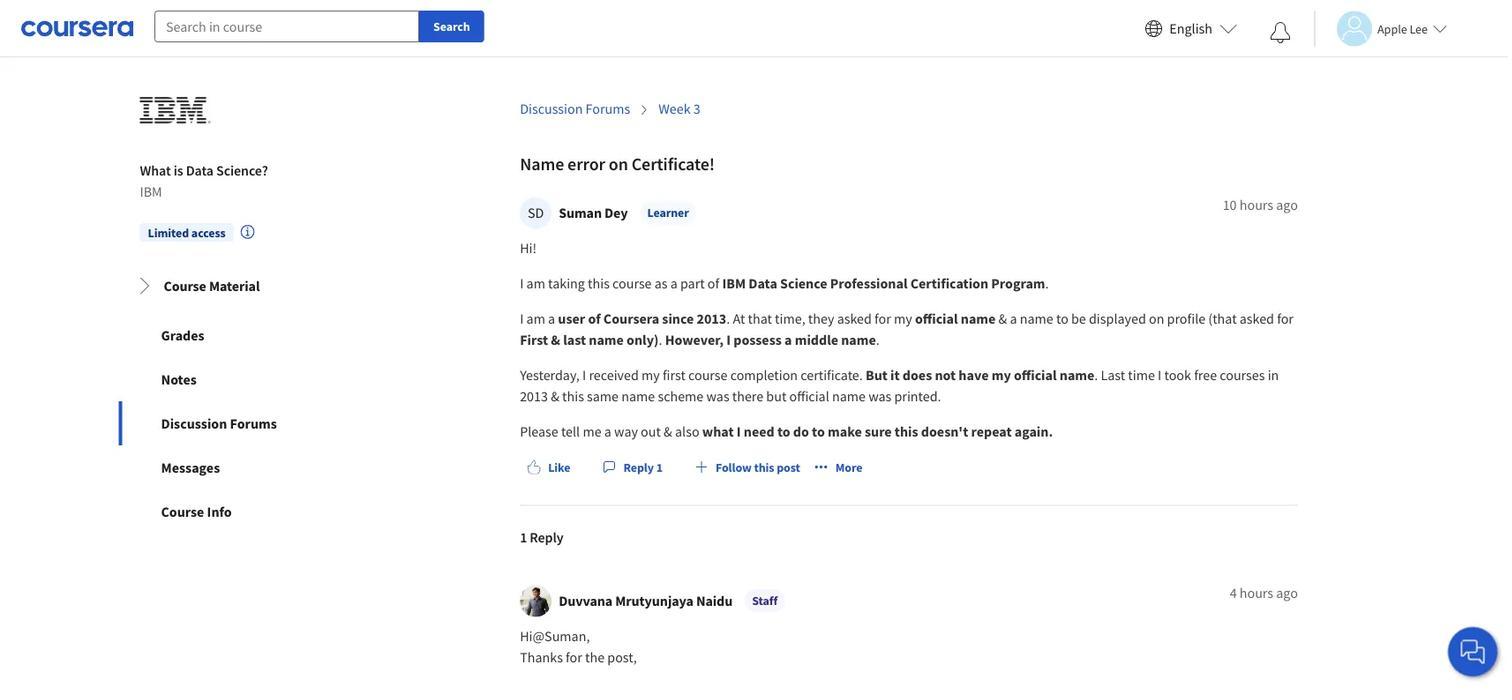 Task type: describe. For each thing, give the bounding box(es) containing it.
reply inside button
[[623, 459, 653, 475]]

10
[[1223, 196, 1237, 214]]

taking
[[548, 275, 585, 292]]

be
[[1071, 310, 1086, 328]]

1 horizontal spatial my
[[894, 310, 912, 328]]

reply inside replies element
[[529, 529, 563, 547]]

me
[[582, 423, 601, 441]]

last
[[563, 331, 586, 349]]

0 vertical spatial course
[[612, 275, 651, 292]]

official inside . last time i took free courses in 2013 & this same name scheme was there but official name was printed.
[[789, 388, 829, 405]]

please
[[520, 423, 558, 441]]

like button
[[520, 451, 577, 483]]

as
[[654, 275, 667, 292]]

have
[[958, 367, 988, 384]]

a right the as
[[670, 275, 677, 292]]

limited access
[[148, 225, 226, 241]]

sd
[[527, 204, 544, 222]]

access
[[191, 225, 226, 241]]

took
[[1164, 367, 1191, 384]]

error
[[567, 153, 605, 175]]

info
[[207, 503, 232, 521]]

notes link
[[119, 358, 373, 402]]

first & last name only)
[[520, 310, 1296, 349]]

apple lee button
[[1314, 11, 1447, 46]]

& inside . last time i took free courses in 2013 & this same name scheme was there but official name was printed.
[[550, 388, 559, 405]]

name down program
[[1020, 310, 1053, 328]]

course material
[[164, 277, 260, 295]]

i am a user of coursera since 2013 . at that time, they asked for my official name & a name to be displayed on profile (that asked for
[[520, 310, 1293, 328]]

naidu
[[696, 593, 732, 610]]

name down received
[[621, 388, 655, 405]]

thanks
[[520, 649, 563, 667]]

1 asked from the left
[[837, 310, 871, 328]]

suman
[[558, 204, 601, 222]]

1 horizontal spatial on
[[1149, 310, 1164, 328]]

at
[[732, 310, 745, 328]]

printed.
[[894, 388, 941, 405]]

(that
[[1208, 310, 1237, 328]]

0 vertical spatial 2013
[[696, 310, 726, 328]]

please tell me a way out & also what i need to do to make sure this doesn't repeat again.
[[520, 423, 1053, 441]]

course info
[[161, 503, 232, 521]]

professional
[[830, 275, 907, 292]]

i left 'possess'
[[726, 331, 730, 349]]

displayed
[[1089, 310, 1146, 328]]

week 3 link
[[658, 100, 700, 118]]

there
[[732, 388, 763, 405]]

forum thread element
[[520, 130, 1298, 688]]

ibm image
[[140, 75, 210, 145]]

am for a
[[526, 310, 545, 328]]

free
[[1194, 367, 1217, 384]]

middle
[[794, 331, 838, 349]]

name inside first & last name only)
[[588, 331, 623, 349]]

lee
[[1410, 21, 1428, 37]]

2 was from the left
[[868, 388, 891, 405]]

tell
[[561, 423, 580, 441]]

data inside what is data science? ibm
[[186, 161, 214, 179]]

like
[[548, 459, 570, 475]]

name down certificate.
[[832, 388, 865, 405]]

1 vertical spatial discussion forums
[[161, 415, 277, 433]]

1 horizontal spatial to
[[812, 423, 825, 441]]

4 hours ago
[[1230, 585, 1298, 602]]

mrutyunjaya
[[615, 593, 693, 610]]

since
[[662, 310, 694, 328]]

duvvana mrutyunjaya naidu
[[558, 593, 732, 610]]

apple lee
[[1378, 21, 1428, 37]]

2 horizontal spatial my
[[991, 367, 1011, 384]]

0 vertical spatial of
[[707, 275, 719, 292]]

information about limited access image
[[241, 225, 255, 239]]

follow this post button
[[687, 451, 807, 483]]

i am taking this course as a part of ibm data science professional certification program .
[[520, 275, 1049, 292]]

& inside first & last name only)
[[551, 331, 560, 349]]

0 vertical spatial discussion forums
[[520, 100, 630, 118]]

& down program
[[998, 310, 1007, 328]]

same
[[587, 388, 618, 405]]

yesterday, i received my first course completion certificate. but it does not have my official name
[[520, 367, 1094, 384]]

ago for 10 hours ago
[[1276, 196, 1298, 214]]

again.
[[1014, 423, 1053, 441]]

a down program
[[1010, 310, 1017, 328]]

duvvana
[[558, 593, 612, 610]]

3
[[693, 100, 700, 118]]

1 horizontal spatial for
[[874, 310, 891, 328]]

time,
[[775, 310, 805, 328]]

course info link
[[119, 490, 373, 534]]

need
[[743, 423, 774, 441]]

i up first
[[520, 310, 523, 328]]

post
[[776, 459, 800, 475]]

a left user on the left of the page
[[548, 310, 555, 328]]

10 hours ago
[[1223, 196, 1298, 214]]

2 horizontal spatial to
[[1056, 310, 1068, 328]]

chat with us image
[[1459, 638, 1487, 666]]

completion
[[730, 367, 797, 384]]

follow this post
[[715, 459, 800, 475]]

hi@suman, thanks for the post,
[[520, 628, 637, 667]]

0 horizontal spatial discussion
[[161, 415, 227, 433]]

suman dey
[[558, 204, 627, 222]]

scheme
[[657, 388, 703, 405]]

not
[[935, 367, 956, 384]]

certificate.
[[800, 367, 863, 384]]

first
[[662, 367, 685, 384]]

1 was from the left
[[706, 388, 729, 405]]

2013 inside . last time i took free courses in 2013 & this same name scheme was there but official name was printed.
[[520, 388, 548, 405]]

received
[[589, 367, 638, 384]]

grades
[[161, 327, 204, 344]]

make
[[827, 423, 862, 441]]

notes
[[161, 371, 197, 388]]

repeat
[[971, 423, 1011, 441]]

help center image
[[1462, 642, 1484, 663]]

it
[[890, 367, 899, 384]]

time
[[1128, 367, 1155, 384]]

program
[[991, 275, 1045, 292]]

& right out
[[663, 423, 672, 441]]

only)
[[626, 331, 658, 349]]

ago for 4 hours ago
[[1276, 585, 1298, 602]]

part
[[680, 275, 704, 292]]

more
[[835, 459, 862, 475]]

name left last
[[1059, 367, 1094, 384]]

this right sure
[[894, 423, 918, 441]]

0 horizontal spatial to
[[777, 423, 790, 441]]

yesterday,
[[520, 367, 579, 384]]



Task type: vqa. For each thing, say whether or not it's contained in the screenshot.
Start your new career with confidence on the left of page
no



Task type: locate. For each thing, give the bounding box(es) containing it.
official down certification
[[915, 310, 958, 328]]

1 horizontal spatial of
[[707, 275, 719, 292]]

user
[[558, 310, 585, 328]]

that
[[748, 310, 772, 328]]

name
[[520, 153, 564, 175]]

0 horizontal spatial course
[[612, 275, 651, 292]]

1 am from the top
[[526, 275, 545, 292]]

of right part
[[707, 275, 719, 292]]

ibm up at
[[722, 275, 745, 292]]

to left do
[[777, 423, 790, 441]]

0 horizontal spatial ibm
[[140, 183, 162, 200]]

1 vertical spatial data
[[748, 275, 777, 292]]

hours right 10
[[1239, 196, 1273, 214]]

week 3
[[658, 100, 700, 118]]

for down professional
[[874, 310, 891, 328]]

0 horizontal spatial asked
[[837, 310, 871, 328]]

this
[[587, 275, 609, 292], [562, 388, 584, 405], [894, 423, 918, 441], [754, 459, 774, 475]]

on left profile at the top right of the page
[[1149, 310, 1164, 328]]

but
[[865, 367, 887, 384]]

0 horizontal spatial 2013
[[520, 388, 548, 405]]

2 ago from the top
[[1276, 585, 1298, 602]]

0 horizontal spatial reply
[[529, 529, 563, 547]]

reply 1
[[623, 459, 662, 475]]

0 horizontal spatial of
[[588, 310, 600, 328]]

discussion up name
[[520, 100, 582, 118]]

hours right 4
[[1239, 585, 1273, 602]]

forums left chevron right icon on the left top
[[585, 100, 630, 118]]

forums
[[585, 100, 630, 118], [230, 415, 277, 433]]

chevron right image
[[637, 103, 651, 117]]

staff
[[752, 593, 777, 609]]

1 horizontal spatial was
[[868, 388, 891, 405]]

search button
[[419, 11, 484, 42]]

am for taking
[[526, 275, 545, 292]]

& left 'last'
[[551, 331, 560, 349]]

week
[[658, 100, 690, 118]]

course right first
[[688, 367, 727, 384]]

0 horizontal spatial my
[[641, 367, 659, 384]]

coursera image
[[21, 14, 133, 43]]

however,
[[665, 331, 723, 349]]

1 vertical spatial course
[[688, 367, 727, 384]]

0 horizontal spatial 1
[[520, 529, 527, 547]]

discussion forums up error
[[520, 100, 630, 118]]

am up first
[[526, 310, 545, 328]]

0 horizontal spatial official
[[789, 388, 829, 405]]

this inside 'follow this post' button
[[754, 459, 774, 475]]

this left post
[[754, 459, 774, 475]]

name up but
[[841, 331, 876, 349]]

learner
[[647, 205, 689, 221]]

course left info
[[161, 503, 204, 521]]

course for course info
[[161, 503, 204, 521]]

name
[[960, 310, 995, 328], [1020, 310, 1053, 328], [588, 331, 623, 349], [841, 331, 876, 349], [1059, 367, 1094, 384], [621, 388, 655, 405], [832, 388, 865, 405]]

this inside . last time i took free courses in 2013 & this same name scheme was there but official name was printed.
[[562, 388, 584, 405]]

2013
[[696, 310, 726, 328], [520, 388, 548, 405]]

this right taking
[[587, 275, 609, 292]]

1 vertical spatial discussion forums link
[[119, 402, 373, 446]]

discussion forums link up messages
[[119, 402, 373, 446]]

i left received
[[582, 367, 586, 384]]

i inside . last time i took free courses in 2013 & this same name scheme was there but official name was printed.
[[1158, 367, 1161, 384]]

i down hi!
[[520, 275, 523, 292]]

1 inside button
[[656, 459, 662, 475]]

0 vertical spatial course
[[164, 277, 206, 295]]

of
[[707, 275, 719, 292], [588, 310, 600, 328]]

1 down out
[[656, 459, 662, 475]]

but
[[766, 388, 786, 405]]

2013 down yesterday,
[[520, 388, 548, 405]]

1 horizontal spatial forums
[[585, 100, 630, 118]]

asked right they
[[837, 310, 871, 328]]

they
[[808, 310, 834, 328]]

is
[[174, 161, 183, 179]]

1 vertical spatial forums
[[230, 415, 277, 433]]

1 hours from the top
[[1239, 196, 1273, 214]]

1 vertical spatial of
[[588, 310, 600, 328]]

follow
[[715, 459, 751, 475]]

limited
[[148, 225, 189, 241]]

thumbs up image
[[527, 460, 541, 474]]

name right 'last'
[[588, 331, 623, 349]]

2 am from the top
[[526, 310, 545, 328]]

was left there
[[706, 388, 729, 405]]

post,
[[607, 649, 637, 667]]

hours for 4
[[1239, 585, 1273, 602]]

1 horizontal spatial course
[[688, 367, 727, 384]]

&
[[998, 310, 1007, 328], [551, 331, 560, 349], [550, 388, 559, 405], [663, 423, 672, 441]]

0 horizontal spatial data
[[186, 161, 214, 179]]

1 vertical spatial discussion
[[161, 415, 227, 433]]

0 vertical spatial 1
[[656, 459, 662, 475]]

science
[[780, 275, 827, 292]]

ago right 10
[[1276, 196, 1298, 214]]

0 horizontal spatial for
[[565, 649, 582, 667]]

1 vertical spatial on
[[1149, 310, 1164, 328]]

0 vertical spatial ibm
[[140, 183, 162, 200]]

for
[[874, 310, 891, 328], [1277, 310, 1293, 328], [565, 649, 582, 667]]

science?
[[216, 161, 268, 179]]

1 vertical spatial ago
[[1276, 585, 1298, 602]]

ibm
[[140, 183, 162, 200], [722, 275, 745, 292]]

courses
[[1220, 367, 1265, 384]]

Search in course text field
[[154, 11, 419, 42]]

0 horizontal spatial forums
[[230, 415, 277, 433]]

.
[[1045, 275, 1049, 292], [726, 310, 730, 328], [658, 331, 662, 349], [876, 331, 879, 349], [1094, 367, 1098, 384]]

0 vertical spatial on
[[608, 153, 628, 175]]

does
[[902, 367, 932, 384]]

ibm down "what"
[[140, 183, 162, 200]]

on
[[608, 153, 628, 175], [1149, 310, 1164, 328]]

first
[[520, 331, 548, 349]]

1 vertical spatial 1
[[520, 529, 527, 547]]

official up again.
[[1014, 367, 1056, 384]]

0 vertical spatial hours
[[1239, 196, 1273, 214]]

0 vertical spatial official
[[915, 310, 958, 328]]

reply 1 button
[[595, 451, 669, 483]]

2013 up however,
[[696, 310, 726, 328]]

ago inside replies element
[[1276, 585, 1298, 602]]

course inside dropdown button
[[164, 277, 206, 295]]

to right do
[[812, 423, 825, 441]]

my right have
[[991, 367, 1011, 384]]

course material button
[[121, 261, 370, 311]]

1 vertical spatial ibm
[[722, 275, 745, 292]]

staff element
[[745, 589, 784, 612]]

more button
[[807, 451, 869, 483]]

asked
[[837, 310, 871, 328], [1239, 310, 1274, 328]]

a right me
[[604, 423, 611, 441]]

discussion forums link
[[520, 100, 630, 118], [119, 402, 373, 446]]

4
[[1230, 585, 1237, 602]]

am
[[526, 275, 545, 292], [526, 310, 545, 328]]

english button
[[1138, 0, 1244, 57]]

hi@suman,
[[520, 628, 589, 645]]

course
[[612, 275, 651, 292], [688, 367, 727, 384]]

0 vertical spatial discussion
[[520, 100, 582, 118]]

reply up duvvana mrutyunjaya naidu avatar at the left of the page
[[529, 529, 563, 547]]

messages link
[[119, 446, 373, 490]]

this left same
[[562, 388, 584, 405]]

hi!
[[520, 239, 536, 257]]

0 horizontal spatial discussion forums link
[[119, 402, 373, 446]]

doesn't
[[921, 423, 968, 441]]

. however, i possess a middle name .
[[658, 331, 879, 349]]

way
[[614, 423, 638, 441]]

1 vertical spatial course
[[161, 503, 204, 521]]

& down yesterday,
[[550, 388, 559, 405]]

forums up messages link
[[230, 415, 277, 433]]

discussion forums
[[520, 100, 630, 118], [161, 415, 277, 433]]

also
[[675, 423, 699, 441]]

for up in
[[1277, 310, 1293, 328]]

1 horizontal spatial 1
[[656, 459, 662, 475]]

1 horizontal spatial discussion forums
[[520, 100, 630, 118]]

hours inside replies element
[[1239, 585, 1273, 602]]

my down professional
[[894, 310, 912, 328]]

course for course material
[[164, 277, 206, 295]]

1 horizontal spatial ibm
[[722, 275, 745, 292]]

i
[[520, 275, 523, 292], [520, 310, 523, 328], [726, 331, 730, 349], [582, 367, 586, 384], [1158, 367, 1161, 384], [736, 423, 741, 441]]

discussion forums up messages link
[[161, 415, 277, 433]]

on right error
[[608, 153, 628, 175]]

data inside forum thread element
[[748, 275, 777, 292]]

1 horizontal spatial discussion
[[520, 100, 582, 118]]

0 vertical spatial discussion forums link
[[520, 100, 630, 118]]

2 asked from the left
[[1239, 310, 1274, 328]]

i left took
[[1158, 367, 1161, 384]]

0 vertical spatial am
[[526, 275, 545, 292]]

reply
[[623, 459, 653, 475], [529, 529, 563, 547]]

ago right 4
[[1276, 585, 1298, 602]]

what is data science? ibm
[[140, 161, 268, 200]]

0 horizontal spatial was
[[706, 388, 729, 405]]

data up that
[[748, 275, 777, 292]]

coursera
[[603, 310, 659, 328]]

certification
[[910, 275, 988, 292]]

dey
[[604, 204, 627, 222]]

data
[[186, 161, 214, 179], [748, 275, 777, 292]]

was
[[706, 388, 729, 405], [868, 388, 891, 405]]

do
[[793, 423, 809, 441]]

2 horizontal spatial official
[[1014, 367, 1056, 384]]

official down yesterday, i received my first course completion certificate. but it does not have my official name
[[789, 388, 829, 405]]

0 horizontal spatial on
[[608, 153, 628, 175]]

ibm inside forum thread element
[[722, 275, 745, 292]]

reply down out
[[623, 459, 653, 475]]

1
[[656, 459, 662, 475], [520, 529, 527, 547]]

1 horizontal spatial discussion forums link
[[520, 100, 630, 118]]

hours for 10
[[1239, 196, 1273, 214]]

1 horizontal spatial 2013
[[696, 310, 726, 328]]

course left material
[[164, 277, 206, 295]]

my left first
[[641, 367, 659, 384]]

0 vertical spatial reply
[[623, 459, 653, 475]]

1 vertical spatial am
[[526, 310, 545, 328]]

0 vertical spatial data
[[186, 161, 214, 179]]

certificate!
[[631, 153, 714, 175]]

show notifications image
[[1270, 22, 1291, 43]]

0 horizontal spatial discussion forums
[[161, 415, 277, 433]]

course left the as
[[612, 275, 651, 292]]

hours
[[1239, 196, 1273, 214], [1239, 585, 1273, 602]]

was down but
[[868, 388, 891, 405]]

profile
[[1167, 310, 1205, 328]]

1 ago from the top
[[1276, 196, 1298, 214]]

. last time i took free courses in 2013 & this same name scheme was there but official name was printed.
[[520, 367, 1282, 405]]

ago
[[1276, 196, 1298, 214], [1276, 585, 1298, 602]]

discussion forums link up error
[[520, 100, 630, 118]]

discussion up messages
[[161, 415, 227, 433]]

data right is
[[186, 161, 214, 179]]

last
[[1101, 367, 1125, 384]]

1 horizontal spatial reply
[[623, 459, 653, 475]]

name error on certificate!
[[520, 153, 714, 175]]

2 hours from the top
[[1239, 585, 1273, 602]]

name down certification
[[960, 310, 995, 328]]

1 vertical spatial official
[[1014, 367, 1056, 384]]

1 horizontal spatial data
[[748, 275, 777, 292]]

duvvana mrutyunjaya naidu avatar image
[[520, 585, 551, 617]]

asked right (that at the top
[[1239, 310, 1274, 328]]

1 inside replies element
[[520, 529, 527, 547]]

0 vertical spatial forums
[[585, 100, 630, 118]]

am left taking
[[526, 275, 545, 292]]

1 vertical spatial 2013
[[520, 388, 548, 405]]

1 vertical spatial hours
[[1239, 585, 1273, 602]]

1 horizontal spatial asked
[[1239, 310, 1274, 328]]

learner element
[[640, 201, 696, 224]]

ibm inside what is data science? ibm
[[140, 183, 162, 200]]

. inside . last time i took free courses in 2013 & this same name scheme was there but official name was printed.
[[1094, 367, 1098, 384]]

for inside hi@suman, thanks for the post,
[[565, 649, 582, 667]]

2 vertical spatial official
[[789, 388, 829, 405]]

1 vertical spatial reply
[[529, 529, 563, 547]]

1 up duvvana mrutyunjaya naidu avatar at the left of the page
[[520, 529, 527, 547]]

1 reply
[[520, 529, 563, 547]]

replies element
[[520, 506, 1298, 688]]

2 horizontal spatial for
[[1277, 310, 1293, 328]]

i left the 'need'
[[736, 423, 741, 441]]

for left the
[[565, 649, 582, 667]]

messages
[[161, 459, 220, 477]]

0 vertical spatial ago
[[1276, 196, 1298, 214]]

to left be
[[1056, 310, 1068, 328]]

a down time,
[[784, 331, 792, 349]]

1 horizontal spatial official
[[915, 310, 958, 328]]

of right user on the left of the page
[[588, 310, 600, 328]]



